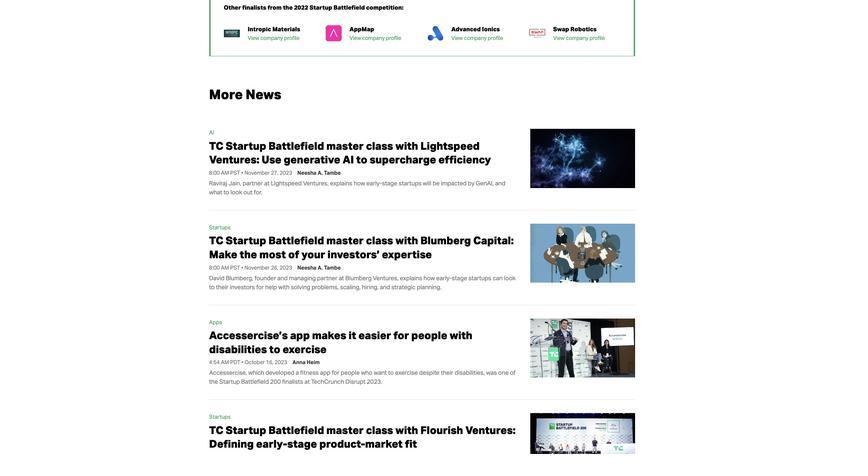 Task type: vqa. For each thing, say whether or not it's contained in the screenshot.
second profile
yes



Task type: locate. For each thing, give the bounding box(es) containing it.
battlefield for ai
[[269, 139, 324, 152]]

with inside ai tc startup battlefield master class with lightspeed ventures: use generative ai to supercharge efficiency
[[396, 139, 418, 152]]

class inside ai tc startup battlefield master class with lightspeed ventures: use generative ai to supercharge efficiency
[[366, 139, 393, 152]]

4:54 am pdt • october 16, 2023
[[209, 359, 289, 366]]

1 horizontal spatial people
[[412, 329, 448, 342]]

2 view from the left
[[350, 35, 361, 41]]

startups tc startup battlefield master class with blumberg capital: make the most of your investors' expertise
[[209, 224, 514, 261]]

blumberg for ventures,
[[346, 274, 372, 282]]

2 pst from the top
[[230, 264, 240, 271]]

1 horizontal spatial app
[[320, 369, 331, 376]]

company inside appmap view company profile
[[363, 35, 385, 41]]

was
[[487, 369, 497, 376]]

profile inside appmap view company profile
[[386, 35, 402, 41]]

1 vertical spatial explains
[[400, 274, 423, 282]]

pst up 'jain,'
[[230, 169, 240, 176]]

1 company from the left
[[261, 35, 283, 41]]

techcrunch
[[311, 378, 344, 385]]

am up "david"
[[221, 264, 229, 271]]

and right genai,
[[496, 179, 506, 187]]

at
[[264, 179, 270, 187], [339, 274, 344, 282], [305, 378, 310, 385]]

view for swap robotics
[[554, 35, 565, 41]]

november for make
[[245, 264, 270, 271]]

class inside startups tc startup battlefield master class with flourish ventures: defining early-stage product-market fit
[[366, 423, 393, 437]]

and inside raviraj jain, partner at lightspeed ventures, explains how early-stage startups will be impacted by genai, and what to look out for.
[[496, 179, 506, 187]]

view inside advanced ionics view company profile
[[452, 35, 463, 41]]

hiring,
[[362, 283, 379, 291]]

4 profile from the left
[[590, 35, 605, 41]]

0 vertical spatial look
[[231, 188, 242, 196]]

startup down accessercise,
[[220, 378, 240, 385]]

exercise inside accessercise, which developed a fitness app for people who want to exercise despite their disabilities, was one of the startup battlefield 200 finalists at techcrunch disrupt 2023.
[[395, 369, 418, 376]]

0 horizontal spatial their
[[216, 283, 229, 291]]

1 vertical spatial how
[[424, 274, 435, 282]]

1 vertical spatial of
[[510, 369, 516, 376]]

advanced ionics view company profile
[[452, 25, 504, 41]]

neesha a. tambe down your
[[298, 264, 341, 271]]

0 vertical spatial early-
[[367, 179, 382, 187]]

startups for defining
[[209, 414, 231, 420]]

0 horizontal spatial startups
[[399, 179, 422, 187]]

4 company from the left
[[566, 35, 589, 41]]

2023 right 26,
[[280, 264, 292, 271]]

2 8:00 from the top
[[209, 264, 220, 271]]

their right the despite
[[441, 369, 454, 376]]

explains inside the david blumberg, founder and managing partner at blumberg ventures, explains how early-stage startups can look to their investors for help with solving problems, scaling, hiring, and strategic planning.
[[400, 274, 423, 282]]

1 horizontal spatial partner
[[317, 274, 338, 282]]

master inside 'startups tc startup battlefield master class with blumberg capital: make the most of your investors' expertise'
[[327, 234, 364, 247]]

neesha a. tambe
[[298, 169, 341, 176], [298, 264, 341, 271]]

for inside the david blumberg, founder and managing partner at blumberg ventures, explains how early-stage startups can look to their investors for help with solving problems, scaling, hiring, and strategic planning.
[[256, 283, 264, 291]]

app up techcrunch on the bottom of page
[[320, 369, 331, 376]]

exercise for want
[[395, 369, 418, 376]]

3 company from the left
[[464, 35, 487, 41]]

finalists down a
[[282, 378, 303, 385]]

0 horizontal spatial and
[[278, 274, 288, 282]]

profile
[[284, 35, 300, 41], [386, 35, 402, 41], [488, 35, 504, 41], [590, 35, 605, 41]]

view company profile link down advanced ionics link
[[452, 35, 504, 42]]

with inside 'startups tc startup battlefield master class with blumberg capital: make the most of your investors' expertise'
[[396, 234, 418, 247]]

8:00 for tc startup battlefield master class with blumberg capital: make the most of your investors' expertise
[[209, 264, 220, 271]]

0 horizontal spatial exercise
[[283, 342, 327, 356]]

neesha a. tambe for ai
[[298, 169, 341, 176]]

•
[[241, 169, 243, 176], [241, 264, 243, 271], [242, 359, 244, 366]]

profile down materials at the top of the page
[[284, 35, 300, 41]]

finalists left "from"
[[242, 4, 266, 11]]

2023
[[280, 169, 292, 176], [280, 264, 292, 271], [275, 359, 288, 366]]

and
[[496, 179, 506, 187], [278, 274, 288, 282], [380, 283, 390, 291]]

app inside apps accessercise's app makes it easier for people with disabilities to exercise
[[290, 329, 310, 342]]

for
[[256, 283, 264, 291], [394, 329, 409, 342], [332, 369, 340, 376]]

accessercise,
[[209, 369, 247, 376]]

1 am from the top
[[221, 169, 229, 176]]

company inside swap robotics view company profile
[[566, 35, 589, 41]]

1 startups from the top
[[209, 224, 231, 231]]

and down 26,
[[278, 274, 288, 282]]

startups
[[209, 224, 231, 231], [209, 414, 231, 420]]

1 horizontal spatial at
[[305, 378, 310, 385]]

flourish
[[421, 423, 463, 437]]

ventures: inside ai tc startup battlefield master class with lightspeed ventures: use generative ai to supercharge efficiency
[[209, 153, 260, 166]]

class up supercharge
[[366, 139, 393, 152]]

ai
[[209, 129, 214, 136], [343, 153, 354, 166]]

0 vertical spatial startups
[[209, 224, 231, 231]]

at inside raviraj jain, partner at lightspeed ventures, explains how early-stage startups will be impacted by genai, and what to look out for.
[[264, 179, 270, 187]]

tc inside ai tc startup battlefield master class with lightspeed ventures: use generative ai to supercharge efficiency
[[209, 139, 224, 152]]

view company profile link down appmap link
[[350, 35, 402, 42]]

pst up the blumberg,
[[230, 264, 240, 271]]

2023 up developed
[[275, 359, 288, 366]]

exercise left the despite
[[395, 369, 418, 376]]

david blumberg, founder and managing partner at blumberg ventures, explains how early-stage startups can look to their investors for help with solving problems, scaling, hiring, and strategic planning.
[[209, 274, 516, 291]]

0 horizontal spatial app
[[290, 329, 310, 342]]

company down advanced ionics link
[[464, 35, 487, 41]]

tambe for supercharge
[[324, 169, 341, 176]]

tc for tc startup battlefield master class with blumberg capital: make the most of your investors' expertise
[[209, 234, 224, 247]]

0 horizontal spatial the
[[209, 378, 218, 385]]

0 vertical spatial how
[[354, 179, 365, 187]]

to down "david"
[[209, 283, 215, 291]]

2 master from the top
[[327, 234, 364, 247]]

neesha up managing on the left of page
[[298, 264, 317, 271]]

neesha a. tambe link down your
[[298, 264, 341, 272]]

class for supercharge
[[366, 139, 393, 152]]

tc inside 'startups tc startup battlefield master class with blumberg capital: make the most of your investors' expertise'
[[209, 234, 224, 247]]

1 vertical spatial tambe
[[324, 264, 341, 271]]

class up the investors'
[[366, 234, 393, 247]]

1 horizontal spatial look
[[504, 274, 516, 282]]

view inside the intropic materials view company profile
[[248, 35, 259, 41]]

look down 'jain,'
[[231, 188, 242, 196]]

ventures, inside the david blumberg, founder and managing partner at blumberg ventures, explains how early-stage startups can look to their investors for help with solving problems, scaling, hiring, and strategic planning.
[[373, 274, 399, 282]]

battlefield inside accessercise, which developed a fitness app for people who want to exercise despite their disabilities, was one of the startup battlefield 200 finalists at techcrunch disrupt 2023.
[[241, 378, 269, 385]]

the inside 'startups tc startup battlefield master class with blumberg capital: make the most of your investors' expertise'
[[240, 248, 257, 261]]

november up founder
[[245, 264, 270, 271]]

for down founder
[[256, 283, 264, 291]]

• for disabilities
[[242, 359, 244, 366]]

4 view company profile link from the left
[[554, 35, 605, 42]]

1 vertical spatial people
[[341, 369, 360, 376]]

1 vertical spatial look
[[504, 274, 516, 282]]

3 am from the top
[[221, 359, 229, 366]]

startup inside startups tc startup battlefield master class with flourish ventures: defining early-stage product-market fit
[[226, 423, 266, 437]]

startups left can
[[469, 274, 492, 282]]

pst
[[230, 169, 240, 176], [230, 264, 240, 271]]

2 class from the top
[[366, 234, 393, 247]]

1 horizontal spatial of
[[510, 369, 516, 376]]

people inside apps accessercise's app makes it easier for people with disabilities to exercise
[[412, 329, 448, 342]]

0 horizontal spatial partner
[[243, 179, 263, 187]]

explains up strategic
[[400, 274, 423, 282]]

3 class from the top
[[366, 423, 393, 437]]

neesha a. tambe link
[[298, 169, 341, 177], [298, 264, 341, 272]]

1 horizontal spatial and
[[380, 283, 390, 291]]

for inside accessercise, which developed a fitness app for people who want to exercise despite their disabilities, was one of the startup battlefield 200 finalists at techcrunch disrupt 2023.
[[332, 369, 340, 376]]

with inside the david blumberg, founder and managing partner at blumberg ventures, explains how early-stage startups can look to their investors for help with solving problems, scaling, hiring, and strategic planning.
[[279, 283, 290, 291]]

1 vertical spatial ventures,
[[373, 274, 399, 282]]

2 vertical spatial tc
[[209, 423, 224, 437]]

0 vertical spatial neesha
[[298, 169, 317, 176]]

2 vertical spatial the
[[209, 378, 218, 385]]

1 vertical spatial 2023
[[280, 264, 292, 271]]

0 vertical spatial startups
[[399, 179, 422, 187]]

the right "from"
[[283, 4, 293, 11]]

1 vertical spatial partner
[[317, 274, 338, 282]]

1 horizontal spatial their
[[441, 369, 454, 376]]

1 neesha a. tambe link from the top
[[298, 169, 341, 177]]

class
[[366, 139, 393, 152], [366, 234, 393, 247], [366, 423, 393, 437]]

of right one
[[510, 369, 516, 376]]

lightspeed up efficiency
[[421, 139, 480, 152]]

view inside swap robotics view company profile
[[554, 35, 565, 41]]

am for accessercise's app makes it easier for people with disabilities to exercise
[[221, 359, 229, 366]]

2 horizontal spatial stage
[[452, 274, 468, 282]]

1 horizontal spatial early-
[[367, 179, 382, 187]]

your
[[302, 248, 325, 261]]

1 8:00 from the top
[[209, 169, 220, 176]]

their inside the david blumberg, founder and managing partner at blumberg ventures, explains how early-stage startups can look to their investors for help with solving problems, scaling, hiring, and strategic planning.
[[216, 283, 229, 291]]

jain,
[[229, 179, 242, 187]]

2 horizontal spatial for
[[394, 329, 409, 342]]

people inside accessercise, which developed a fitness app for people who want to exercise despite their disabilities, was one of the startup battlefield 200 finalists at techcrunch disrupt 2023.
[[341, 369, 360, 376]]

master
[[327, 139, 364, 152], [327, 234, 364, 247], [327, 423, 364, 437]]

how inside raviraj jain, partner at lightspeed ventures, explains how early-stage startups will be impacted by genai, and what to look out for.
[[354, 179, 365, 187]]

1 horizontal spatial blumberg
[[421, 234, 471, 247]]

1 november from the top
[[245, 169, 270, 176]]

startups inside startups tc startup battlefield master class with flourish ventures: defining early-stage product-market fit
[[209, 414, 231, 420]]

0 horizontal spatial stage
[[287, 437, 317, 451]]

8:00 up raviraj
[[209, 169, 220, 176]]

2 view company profile link from the left
[[350, 35, 402, 42]]

3 master from the top
[[327, 423, 364, 437]]

exercise inside apps accessercise's app makes it easier for people with disabilities to exercise
[[283, 342, 327, 356]]

1 a. from the top
[[318, 169, 323, 176]]

ventures: for supercharge
[[209, 153, 260, 166]]

neesha a. tambe link down generative
[[298, 169, 341, 177]]

for right easier
[[394, 329, 409, 342]]

partner up out on the top of page
[[243, 179, 263, 187]]

1 vertical spatial startups
[[469, 274, 492, 282]]

look inside the david blumberg, founder and managing partner at blumberg ventures, explains how early-stage startups can look to their investors for help with solving problems, scaling, hiring, and strategic planning.
[[504, 274, 516, 282]]

how up planning.
[[424, 274, 435, 282]]

company down appmap link
[[363, 35, 385, 41]]

profile for advanced ionics
[[488, 35, 504, 41]]

lightspeed down '27,'
[[271, 179, 302, 187]]

defining
[[209, 437, 254, 451]]

1 vertical spatial a.
[[318, 264, 323, 271]]

at up scaling,
[[339, 274, 344, 282]]

robotics
[[571, 25, 597, 33]]

stage inside startups tc startup battlefield master class with flourish ventures: defining early-stage product-market fit
[[287, 437, 317, 451]]

0 vertical spatial tc
[[209, 139, 224, 152]]

2 horizontal spatial early-
[[437, 274, 452, 282]]

0 vertical spatial of
[[288, 248, 299, 261]]

blumberg,
[[226, 274, 253, 282]]

• right pdt
[[242, 359, 244, 366]]

2 horizontal spatial the
[[283, 4, 293, 11]]

a. for ai
[[318, 169, 323, 176]]

strategic
[[392, 283, 416, 291]]

0 horizontal spatial early-
[[256, 437, 287, 451]]

class inside 'startups tc startup battlefield master class with blumberg capital: make the most of your investors' expertise'
[[366, 234, 393, 247]]

makes
[[312, 329, 347, 342]]

2 tambe from the top
[[324, 264, 341, 271]]

2 tc from the top
[[209, 234, 224, 247]]

3 view from the left
[[452, 35, 463, 41]]

1 neesha a. tambe from the top
[[298, 169, 341, 176]]

profile for intropic materials
[[284, 35, 300, 41]]

other
[[224, 4, 241, 11]]

lightspeed inside ai tc startup battlefield master class with lightspeed ventures: use generative ai to supercharge efficiency
[[421, 139, 480, 152]]

1 pst from the top
[[230, 169, 240, 176]]

1 vertical spatial neesha a. tambe link
[[298, 264, 341, 272]]

view company profile link down intropic materials link
[[248, 35, 300, 42]]

how down 'tc startup battlefield master class with lightspeed ventures: use generative ai to supercharge efficiency' link
[[354, 179, 365, 187]]

to inside raviraj jain, partner at lightspeed ventures, explains how early-stage startups will be impacted by genai, and what to look out for.
[[224, 188, 229, 196]]

2023 for to
[[275, 359, 288, 366]]

tambe for your
[[324, 264, 341, 271]]

easier
[[359, 329, 391, 342]]

3 tc from the top
[[209, 423, 224, 437]]

anna heim link
[[293, 359, 320, 366]]

a
[[296, 369, 299, 376]]

2 vertical spatial early-
[[256, 437, 287, 451]]

view company profile link for advanced
[[452, 35, 504, 42]]

with for your
[[396, 234, 418, 247]]

1 horizontal spatial explains
[[400, 274, 423, 282]]

1 vertical spatial am
[[221, 264, 229, 271]]

for up techcrunch on the bottom of page
[[332, 369, 340, 376]]

startup up make
[[226, 234, 266, 247]]

1 vertical spatial pst
[[230, 264, 240, 271]]

2022
[[294, 4, 308, 11]]

3 view company profile link from the left
[[452, 35, 504, 42]]

tc
[[209, 139, 224, 152], [209, 234, 224, 247], [209, 423, 224, 437]]

ventures, down generative
[[303, 179, 329, 187]]

how inside the david blumberg, founder and managing partner at blumberg ventures, explains how early-stage startups can look to their investors for help with solving problems, scaling, hiring, and strategic planning.
[[424, 274, 435, 282]]

blumberg for capital:
[[421, 234, 471, 247]]

to right "what"
[[224, 188, 229, 196]]

lightspeed
[[421, 139, 480, 152], [271, 179, 302, 187]]

view down advanced
[[452, 35, 463, 41]]

finalists
[[242, 4, 266, 11], [282, 378, 303, 385]]

2 profile from the left
[[386, 35, 402, 41]]

1 horizontal spatial exercise
[[395, 369, 418, 376]]

neesha a. tambe for most
[[298, 264, 341, 271]]

master inside startups tc startup battlefield master class with flourish ventures: defining early-stage product-market fit
[[327, 423, 364, 437]]

with inside apps accessercise's app makes it easier for people with disabilities to exercise
[[450, 329, 473, 342]]

0 horizontal spatial finalists
[[242, 4, 266, 11]]

company inside advanced ionics view company profile
[[464, 35, 487, 41]]

0 horizontal spatial of
[[288, 248, 299, 261]]

startup up 8:00 am pst • november 27, 2023
[[226, 139, 266, 152]]

with for supercharge
[[396, 139, 418, 152]]

october
[[245, 359, 265, 366]]

0 vertical spatial 8:00
[[209, 169, 220, 176]]

app
[[290, 329, 310, 342], [320, 369, 331, 376]]

competition:
[[366, 4, 404, 11]]

profile inside the intropic materials view company profile
[[284, 35, 300, 41]]

1 tc from the top
[[209, 139, 224, 152]]

exercise up anna heim
[[283, 342, 327, 356]]

market
[[365, 437, 403, 451]]

can
[[493, 274, 503, 282]]

with inside startups tc startup battlefield master class with flourish ventures: defining early-stage product-market fit
[[396, 423, 418, 437]]

8:00 am pst • november 26, 2023
[[209, 264, 294, 271]]

master inside ai tc startup battlefield master class with lightspeed ventures: use generative ai to supercharge efficiency
[[327, 139, 364, 152]]

3 profile from the left
[[488, 35, 504, 41]]

app up anna
[[290, 329, 310, 342]]

1 profile from the left
[[284, 35, 300, 41]]

startups up defining
[[209, 414, 231, 420]]

2023.
[[367, 378, 383, 385]]

1 horizontal spatial lightspeed
[[421, 139, 480, 152]]

to inside accessercise, which developed a fitness app for people who want to exercise despite their disabilities, was one of the startup battlefield 200 finalists at techcrunch disrupt 2023.
[[389, 369, 394, 376]]

a. down your
[[318, 264, 323, 271]]

view down swap
[[554, 35, 565, 41]]

expertise
[[382, 248, 432, 261]]

heim
[[307, 359, 320, 366]]

ventures: inside startups tc startup battlefield master class with flourish ventures: defining early-stage product-market fit
[[466, 423, 516, 437]]

blumberg inside 'startups tc startup battlefield master class with blumberg capital: make the most of your investors' expertise'
[[421, 234, 471, 247]]

neesha a. tambe link for most
[[298, 264, 341, 272]]

2023 for generative
[[280, 169, 292, 176]]

1 horizontal spatial stage
[[382, 179, 398, 187]]

master for market
[[327, 423, 364, 437]]

view down intropic
[[248, 35, 259, 41]]

2 vertical spatial class
[[366, 423, 393, 437]]

advanced ionics link
[[452, 25, 500, 33]]

1 tambe from the top
[[324, 169, 341, 176]]

• up the blumberg,
[[241, 264, 243, 271]]

tc startup battlefield master class with lightspeed ventures: use generative ai to supercharge efficiency link
[[209, 139, 491, 167]]

company
[[261, 35, 283, 41], [363, 35, 385, 41], [464, 35, 487, 41], [566, 35, 589, 41]]

0 vertical spatial •
[[241, 169, 243, 176]]

neesha
[[298, 169, 317, 176], [298, 264, 317, 271]]

2 a. from the top
[[318, 264, 323, 271]]

1 vertical spatial lightspeed
[[271, 179, 302, 187]]

2 horizontal spatial and
[[496, 179, 506, 187]]

4 view from the left
[[554, 35, 565, 41]]

one
[[499, 369, 509, 376]]

neesha a. tambe down generative
[[298, 169, 341, 176]]

1 horizontal spatial for
[[332, 369, 340, 376]]

1 vertical spatial the
[[240, 248, 257, 261]]

am up raviraj
[[221, 169, 229, 176]]

view for advanced ionics
[[452, 35, 463, 41]]

their
[[216, 283, 229, 291], [441, 369, 454, 376]]

the down accessercise,
[[209, 378, 218, 385]]

2 am from the top
[[221, 264, 229, 271]]

0 vertical spatial class
[[366, 139, 393, 152]]

company inside the intropic materials view company profile
[[261, 35, 283, 41]]

advanced
[[452, 25, 481, 33]]

raviraj jain, partner at lightspeed ventures, explains how early-stage startups will be impacted by genai, and what to look out for.
[[209, 179, 506, 196]]

2 vertical spatial at
[[305, 378, 310, 385]]

to right want
[[389, 369, 394, 376]]

startup up defining
[[226, 423, 266, 437]]

with for market
[[396, 423, 418, 437]]

battlefield inside startups tc startup battlefield master class with flourish ventures: defining early-stage product-market fit
[[269, 423, 324, 437]]

stage
[[382, 179, 398, 187], [452, 274, 468, 282], [287, 437, 317, 451]]

neesha for most
[[298, 264, 317, 271]]

0 vertical spatial november
[[245, 169, 270, 176]]

1 • from the top
[[241, 169, 243, 176]]

blumberg
[[421, 234, 471, 247], [346, 274, 372, 282]]

november left '27,'
[[245, 169, 270, 176]]

1 vertical spatial exercise
[[395, 369, 418, 376]]

0 vertical spatial and
[[496, 179, 506, 187]]

2023 right '27,'
[[280, 169, 292, 176]]

1 vertical spatial stage
[[452, 274, 468, 282]]

2 startups from the top
[[209, 414, 231, 420]]

1 vertical spatial startups
[[209, 414, 231, 420]]

profile down competition:
[[386, 35, 402, 41]]

ionics
[[482, 25, 500, 33]]

battlefield inside ai tc startup battlefield master class with lightspeed ventures: use generative ai to supercharge efficiency
[[269, 139, 324, 152]]

0 vertical spatial a.
[[318, 169, 323, 176]]

am left pdt
[[221, 359, 229, 366]]

am
[[221, 169, 229, 176], [221, 264, 229, 271], [221, 359, 229, 366]]

startup inside 'startups tc startup battlefield master class with blumberg capital: make the most of your investors' expertise'
[[226, 234, 266, 247]]

profile inside advanced ionics view company profile
[[488, 35, 504, 41]]

profile down ionics
[[488, 35, 504, 41]]

company down intropic materials link
[[261, 35, 283, 41]]

how
[[354, 179, 365, 187], [424, 274, 435, 282]]

pst for make
[[230, 264, 240, 271]]

look inside raviraj jain, partner at lightspeed ventures, explains how early-stage startups will be impacted by genai, and what to look out for.
[[231, 188, 242, 196]]

0 horizontal spatial explains
[[330, 179, 353, 187]]

at down fitness
[[305, 378, 310, 385]]

tc for tc startup battlefield master class with lightspeed ventures: use generative ai to supercharge efficiency
[[209, 139, 224, 152]]

company down swap robotics 'link'
[[566, 35, 589, 41]]

0 vertical spatial lightspeed
[[421, 139, 480, 152]]

0 vertical spatial am
[[221, 169, 229, 176]]

to
[[357, 153, 368, 166], [224, 188, 229, 196], [209, 283, 215, 291], [269, 342, 281, 356], [389, 369, 394, 376]]

startups left will
[[399, 179, 422, 187]]

1 vertical spatial ai
[[343, 153, 354, 166]]

2 vertical spatial stage
[[287, 437, 317, 451]]

8:00 up "david"
[[209, 264, 220, 271]]

want
[[374, 369, 387, 376]]

2 vertical spatial for
[[332, 369, 340, 376]]

startups up make
[[209, 224, 231, 231]]

of left your
[[288, 248, 299, 261]]

0 vertical spatial app
[[290, 329, 310, 342]]

of
[[288, 248, 299, 261], [510, 369, 516, 376]]

partner
[[243, 179, 263, 187], [317, 274, 338, 282]]

1 horizontal spatial finalists
[[282, 378, 303, 385]]

a. down generative
[[318, 169, 323, 176]]

fitness
[[300, 369, 319, 376]]

view down appmap link
[[350, 35, 361, 41]]

3 • from the top
[[242, 359, 244, 366]]

tambe
[[324, 169, 341, 176], [324, 264, 341, 271]]

0 horizontal spatial people
[[341, 369, 360, 376]]

the up 8:00 am pst • november 26, 2023 at the left of the page
[[240, 248, 257, 261]]

startup for the
[[226, 234, 266, 247]]

company for intropic
[[261, 35, 283, 41]]

view company profile link down swap robotics 'link'
[[554, 35, 605, 42]]

0 horizontal spatial blumberg
[[346, 274, 372, 282]]

for inside apps accessercise's app makes it easier for people with disabilities to exercise
[[394, 329, 409, 342]]

at inside accessercise, which developed a fitness app for people who want to exercise despite their disabilities, was one of the startup battlefield 200 finalists at techcrunch disrupt 2023.
[[305, 378, 310, 385]]

at down 8:00 am pst • november 27, 2023
[[264, 179, 270, 187]]

their down "david"
[[216, 283, 229, 291]]

profile down the 'robotics' on the right top of the page
[[590, 35, 605, 41]]

• up 'jain,'
[[241, 169, 243, 176]]

to inside ai tc startup battlefield master class with lightspeed ventures: use generative ai to supercharge efficiency
[[357, 153, 368, 166]]

early-
[[367, 179, 382, 187], [437, 274, 452, 282], [256, 437, 287, 451]]

1 neesha from the top
[[298, 169, 317, 176]]

0 vertical spatial master
[[327, 139, 364, 152]]

partner up the problems,
[[317, 274, 338, 282]]

neesha down generative
[[298, 169, 317, 176]]

1 master from the top
[[327, 139, 364, 152]]

view
[[248, 35, 259, 41], [350, 35, 361, 41], [452, 35, 463, 41], [554, 35, 565, 41]]

0 vertical spatial their
[[216, 283, 229, 291]]

1 vertical spatial neesha a. tambe
[[298, 264, 341, 271]]

startups inside 'startups tc startup battlefield master class with blumberg capital: make the most of your investors' expertise'
[[209, 224, 231, 231]]

tambe down generative
[[324, 169, 341, 176]]

2 neesha from the top
[[298, 264, 317, 271]]

2 vertical spatial am
[[221, 359, 229, 366]]

company for swap
[[566, 35, 589, 41]]

look right can
[[504, 274, 516, 282]]

0 vertical spatial 2023
[[280, 169, 292, 176]]

1 vertical spatial november
[[245, 264, 270, 271]]

0 vertical spatial stage
[[382, 179, 398, 187]]

0 vertical spatial blumberg
[[421, 234, 471, 247]]

0 vertical spatial for
[[256, 283, 264, 291]]

use
[[262, 153, 282, 166]]

explains down 'tc startup battlefield master class with lightspeed ventures: use generative ai to supercharge efficiency' link
[[330, 179, 353, 187]]

2 neesha a. tambe link from the top
[[298, 264, 341, 272]]

tc inside startups tc startup battlefield master class with flourish ventures: defining early-stage product-market fit
[[209, 423, 224, 437]]

startup for early-
[[226, 423, 266, 437]]

ventures: for market
[[466, 423, 516, 437]]

1 view from the left
[[248, 35, 259, 41]]

1 class from the top
[[366, 139, 393, 152]]

battlefield inside 'startups tc startup battlefield master class with blumberg capital: make the most of your investors' expertise'
[[269, 234, 324, 247]]

blumberg inside the david blumberg, founder and managing partner at blumberg ventures, explains how early-stage startups can look to their investors for help with solving problems, scaling, hiring, and strategic planning.
[[346, 274, 372, 282]]

0 vertical spatial ventures:
[[209, 153, 260, 166]]

stage inside the david blumberg, founder and managing partner at blumberg ventures, explains how early-stage startups can look to their investors for help with solving problems, scaling, hiring, and strategic planning.
[[452, 274, 468, 282]]

0 horizontal spatial ai
[[209, 129, 214, 136]]

startup inside accessercise, which developed a fitness app for people who want to exercise despite their disabilities, was one of the startup battlefield 200 finalists at techcrunch disrupt 2023.
[[220, 378, 240, 385]]

2 november from the top
[[245, 264, 270, 271]]

to up raviraj jain, partner at lightspeed ventures, explains how early-stage startups will be impacted by genai, and what to look out for.
[[357, 153, 368, 166]]

0 horizontal spatial how
[[354, 179, 365, 187]]

0 horizontal spatial for
[[256, 283, 264, 291]]

1 view company profile link from the left
[[248, 35, 300, 42]]

digitally generated image, perfectly usable for all kinds of topics related to digital innovations, ai, data processing, network security or technology and computer science in general. image
[[531, 129, 635, 188]]

2 vertical spatial •
[[242, 359, 244, 366]]

other finalists from the 2022 startup battlefield competition:
[[224, 4, 404, 11]]

disabilities
[[209, 342, 267, 356]]

intropic
[[248, 25, 271, 33]]

swap robotics view company profile
[[554, 25, 605, 41]]

tambe up the problems,
[[324, 264, 341, 271]]

1 horizontal spatial how
[[424, 274, 435, 282]]

profile inside swap robotics view company profile
[[590, 35, 605, 41]]

and right hiring,
[[380, 283, 390, 291]]

2 • from the top
[[241, 264, 243, 271]]

to up 16,
[[269, 342, 281, 356]]

ventures, up hiring,
[[373, 274, 399, 282]]

neesha for ai
[[298, 169, 317, 176]]

2 company from the left
[[363, 35, 385, 41]]

to inside apps accessercise's app makes it easier for people with disabilities to exercise
[[269, 342, 281, 356]]

class up market
[[366, 423, 393, 437]]

startup inside ai tc startup battlefield master class with lightspeed ventures: use generative ai to supercharge efficiency
[[226, 139, 266, 152]]

0 vertical spatial ventures,
[[303, 179, 329, 187]]

2 neesha a. tambe from the top
[[298, 264, 341, 271]]

battlefield for most
[[269, 234, 324, 247]]



Task type: describe. For each thing, give the bounding box(es) containing it.
help
[[265, 283, 277, 291]]

• for use
[[241, 169, 243, 176]]

supercharge
[[370, 153, 436, 166]]

materials
[[273, 25, 300, 33]]

accessercise ceo sam brearey - startup battlefield - techcrunch disrupt 2023 image
[[531, 319, 635, 378]]

despite
[[419, 369, 440, 376]]

for for want
[[332, 369, 340, 376]]

pst for use
[[230, 169, 240, 176]]

product-
[[320, 437, 365, 451]]

partner inside raviraj jain, partner at lightspeed ventures, explains how early-stage startups will be impacted by genai, and what to look out for.
[[243, 179, 263, 187]]

scaling,
[[340, 283, 361, 291]]

more news
[[209, 86, 282, 103]]

intropic materials link
[[248, 25, 300, 33]]

planning.
[[417, 283, 442, 291]]

view company profile link for appmap
[[350, 35, 402, 42]]

fit
[[405, 437, 417, 451]]

view company profile link for swap
[[554, 35, 605, 42]]

their inside accessercise, which developed a fitness app for people who want to exercise despite their disabilities, was one of the startup battlefield 200 finalists at techcrunch disrupt 2023.
[[441, 369, 454, 376]]

impacted
[[441, 179, 467, 187]]

1 vertical spatial and
[[278, 274, 288, 282]]

swap robotics link
[[554, 25, 597, 33]]

early- inside the david blumberg, founder and managing partner at blumberg ventures, explains how early-stage startups can look to their investors for help with solving problems, scaling, hiring, and strategic planning.
[[437, 274, 452, 282]]

8:00 am pst • november 27, 2023
[[209, 169, 294, 176]]

disrupt
[[346, 378, 366, 385]]

startup for generative
[[226, 139, 266, 152]]

intropic materials view company profile
[[248, 25, 300, 41]]

out
[[244, 188, 253, 196]]

david
[[209, 274, 225, 282]]

startups tc startup battlefield master class with flourish ventures: defining early-stage product-market fit
[[209, 414, 516, 451]]

16,
[[266, 359, 274, 366]]

company for advanced
[[464, 35, 487, 41]]

accessercise's app makes it easier for people with disabilities to exercise link
[[209, 329, 473, 356]]

raviraj
[[209, 179, 227, 187]]

startups for make
[[209, 224, 231, 231]]

class for your
[[366, 234, 393, 247]]

1 horizontal spatial ai
[[343, 153, 354, 166]]

ai tc startup battlefield master class with lightspeed ventures: use generative ai to supercharge efficiency
[[209, 129, 491, 166]]

app inside accessercise, which developed a fitness app for people who want to exercise despite their disabilities, was one of the startup battlefield 200 finalists at techcrunch disrupt 2023.
[[320, 369, 331, 376]]

most
[[260, 248, 286, 261]]

solving
[[291, 283, 311, 291]]

ventures, inside raviraj jain, partner at lightspeed ventures, explains how early-stage startups will be impacted by genai, and what to look out for.
[[303, 179, 329, 187]]

0 vertical spatial ai
[[209, 129, 214, 136]]

founder
[[255, 274, 276, 282]]

am for tc startup battlefield master class with blumberg capital: make the most of your investors' expertise
[[221, 264, 229, 271]]

startups inside the david blumberg, founder and managing partner at blumberg ventures, explains how early-stage startups can look to their investors for help with solving problems, scaling, hiring, and strategic planning.
[[469, 274, 492, 282]]

accessercise's
[[209, 329, 288, 342]]

appmap view company profile
[[350, 25, 402, 41]]

26,
[[271, 264, 279, 271]]

am for tc startup battlefield master class with lightspeed ventures: use generative ai to supercharge efficiency
[[221, 169, 229, 176]]

view for intropic materials
[[248, 35, 259, 41]]

early- inside raviraj jain, partner at lightspeed ventures, explains how early-stage startups will be impacted by genai, and what to look out for.
[[367, 179, 382, 187]]

for for disabilities
[[394, 329, 409, 342]]

which
[[248, 369, 264, 376]]

to inside the david blumberg, founder and managing partner at blumberg ventures, explains how early-stage startups can look to their investors for help with solving problems, scaling, hiring, and strategic planning.
[[209, 283, 215, 291]]

startup right the 2022
[[310, 4, 333, 11]]

people for who
[[341, 369, 360, 376]]

8:00 for tc startup battlefield master class with lightspeed ventures: use generative ai to supercharge efficiency
[[209, 169, 220, 176]]

class for market
[[366, 423, 393, 437]]

master for your
[[327, 234, 364, 247]]

the inside accessercise, which developed a fitness app for people who want to exercise despite their disabilities, was one of the startup battlefield 200 finalists at techcrunch disrupt 2023.
[[209, 378, 218, 385]]

lightspeed inside raviraj jain, partner at lightspeed ventures, explains how early-stage startups will be impacted by genai, and what to look out for.
[[271, 179, 302, 187]]

people for with
[[412, 329, 448, 342]]

anna
[[293, 359, 306, 366]]

pdt
[[230, 359, 241, 366]]

a. for most
[[318, 264, 323, 271]]

managing
[[289, 274, 316, 282]]

who
[[361, 369, 373, 376]]

at inside the david blumberg, founder and managing partner at blumberg ventures, explains how early-stage startups can look to their investors for help with solving problems, scaling, hiring, and strategic planning.
[[339, 274, 344, 282]]

genai,
[[476, 179, 494, 187]]

will
[[423, 179, 432, 187]]

apps accessercise's app makes it easier for people with disabilities to exercise
[[209, 319, 473, 356]]

finalists inside accessercise, which developed a fitness app for people who want to exercise despite their disabilities, was one of the startup battlefield 200 finalists at techcrunch disrupt 2023.
[[282, 378, 303, 385]]

view company profile link for intropic
[[248, 35, 300, 42]]

capital:
[[474, 234, 514, 247]]

appmap link
[[350, 25, 374, 33]]

partner inside the david blumberg, founder and managing partner at blumberg ventures, explains how early-stage startups can look to their investors for help with solving problems, scaling, hiring, and strategic planning.
[[317, 274, 338, 282]]

generative
[[284, 153, 341, 166]]

disabilities,
[[455, 369, 485, 376]]

200
[[270, 378, 281, 385]]

explains inside raviraj jain, partner at lightspeed ventures, explains how early-stage startups will be impacted by genai, and what to look out for.
[[330, 179, 353, 187]]

it
[[349, 329, 356, 342]]

battlefield for stage
[[269, 423, 324, 437]]

view inside appmap view company profile
[[350, 35, 361, 41]]

developed
[[266, 369, 295, 376]]

more
[[209, 86, 243, 103]]

neesha a. tambe link for ai
[[298, 169, 341, 177]]

by
[[468, 179, 475, 187]]

early- inside startups tc startup battlefield master class with flourish ventures: defining early-stage product-market fit
[[256, 437, 287, 451]]

• for make
[[241, 264, 243, 271]]

problems,
[[312, 283, 339, 291]]

of inside 'startups tc startup battlefield master class with blumberg capital: make the most of your investors' expertise'
[[288, 248, 299, 261]]

2023 for the
[[280, 264, 292, 271]]

anna heim
[[293, 359, 320, 366]]

news
[[246, 86, 282, 103]]

apps
[[209, 319, 222, 325]]

efficiency
[[439, 153, 491, 166]]

investors
[[230, 283, 255, 291]]

of inside accessercise, which developed a fitness app for people who want to exercise despite their disabilities, was one of the startup battlefield 200 finalists at techcrunch disrupt 2023.
[[510, 369, 516, 376]]

master for supercharge
[[327, 139, 364, 152]]

make
[[209, 248, 238, 261]]

stage inside raviraj jain, partner at lightspeed ventures, explains how early-stage startups will be impacted by genai, and what to look out for.
[[382, 179, 398, 187]]

0 vertical spatial finalists
[[242, 4, 266, 11]]

profile for swap robotics
[[590, 35, 605, 41]]

exercise for disabilities
[[283, 342, 327, 356]]

november for use
[[245, 169, 270, 176]]

be
[[433, 179, 440, 187]]

from
[[268, 4, 282, 11]]

4:54
[[209, 359, 220, 366]]

startups inside raviraj jain, partner at lightspeed ventures, explains how early-stage startups will be impacted by genai, and what to look out for.
[[399, 179, 422, 187]]

27,
[[271, 169, 279, 176]]

0 vertical spatial the
[[283, 4, 293, 11]]

investors'
[[328, 248, 380, 261]]

tc startup battlefield master class with blumberg capital: make the most of your investors' expertise link
[[209, 234, 514, 262]]

2 vertical spatial and
[[380, 283, 390, 291]]

for.
[[254, 188, 263, 196]]

what
[[209, 188, 222, 196]]

accessercise, which developed a fitness app for people who want to exercise despite their disabilities, was one of the startup battlefield 200 finalists at techcrunch disrupt 2023.
[[209, 369, 516, 385]]

swap
[[554, 25, 570, 33]]



